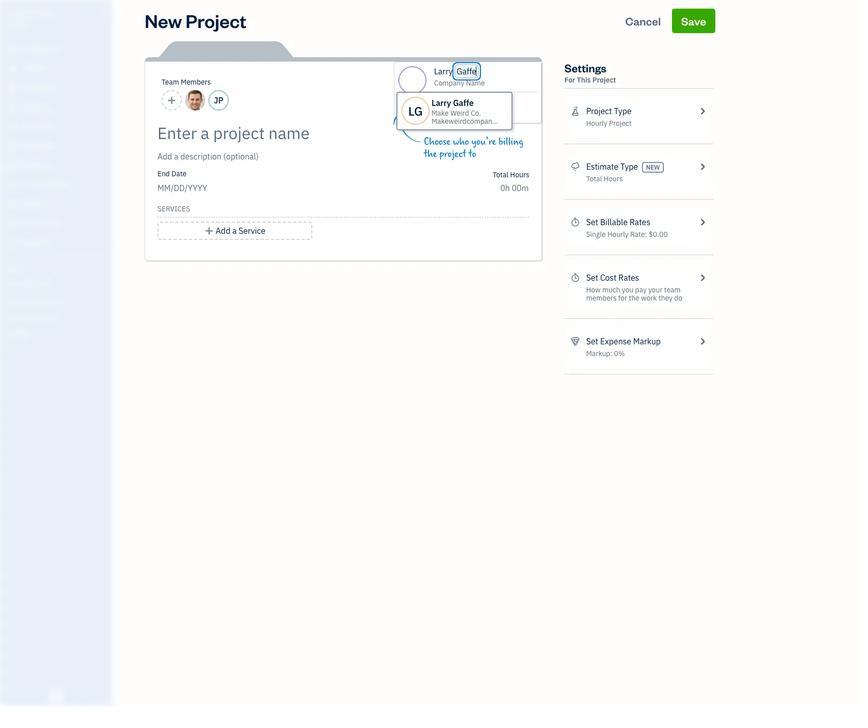Task type: locate. For each thing, give the bounding box(es) containing it.
estimates image
[[571, 161, 580, 173]]

hours
[[511, 170, 530, 179], [604, 174, 623, 184]]

jp
[[214, 95, 223, 106]]

total hours
[[493, 170, 530, 179], [587, 174, 623, 184]]

0 vertical spatial rates
[[630, 217, 651, 227]]

hourly down set billable rates
[[608, 230, 629, 239]]

total down "estimate"
[[587, 174, 602, 184]]

type
[[614, 106, 632, 116], [621, 162, 639, 172]]

single
[[587, 230, 606, 239]]

1 vertical spatial type
[[621, 162, 639, 172]]

settings image
[[8, 329, 109, 338]]

turtle inc owner
[[8, 9, 54, 28]]

to
[[469, 148, 477, 160]]

new project
[[145, 9, 247, 33]]

end date
[[158, 169, 187, 178]]

lg
[[409, 103, 423, 119]]

plus image
[[205, 225, 214, 237]]

4 chevronright image from the top
[[698, 272, 708, 284]]

0%
[[614, 349, 625, 358]]

save button
[[673, 9, 716, 33]]

the inside how much you pay your team members for the work they do
[[629, 294, 640, 303]]

your
[[649, 286, 663, 295]]

1 vertical spatial set
[[587, 273, 599, 283]]

main element
[[0, 0, 138, 707]]

set expense markup
[[587, 337, 661, 347]]

project inside the settings for this project
[[593, 75, 617, 85]]

type left new at the top right
[[621, 162, 639, 172]]

set up single
[[587, 217, 599, 227]]

work
[[642, 294, 657, 303]]

expense image
[[7, 141, 19, 151]]

set for set billable rates
[[587, 217, 599, 227]]

Project Name text field
[[158, 123, 438, 143]]

1 horizontal spatial hours
[[604, 174, 623, 184]]

hourly down project type
[[587, 119, 608, 128]]

add
[[216, 226, 231, 236]]

type up hourly project
[[614, 106, 632, 116]]

2 set from the top
[[587, 273, 599, 283]]

project
[[440, 148, 467, 160]]

1 set from the top
[[587, 217, 599, 227]]

dashboard image
[[7, 44, 19, 55]]

set billable rates
[[587, 217, 651, 227]]

team
[[162, 78, 179, 87]]

the right for
[[629, 294, 640, 303]]

do
[[675, 294, 683, 303]]

add a service button
[[158, 222, 313, 240]]

expense
[[601, 337, 632, 347]]

single hourly rate : $0.00
[[587, 230, 668, 239]]

money image
[[7, 199, 19, 210]]

0 vertical spatial set
[[587, 217, 599, 227]]

the down the choose
[[424, 148, 437, 160]]

set for set expense markup
[[587, 337, 599, 347]]

this
[[577, 75, 591, 85]]

set up the how
[[587, 273, 599, 283]]

larry gaffe make weird co. makeweirdcompany@weird.co
[[432, 98, 530, 126]]

rates up rate
[[630, 217, 651, 227]]

0 horizontal spatial hours
[[511, 170, 530, 179]]

set up markup:
[[587, 337, 599, 347]]

3 set from the top
[[587, 337, 599, 347]]

for
[[619, 294, 628, 303]]

members
[[587, 294, 617, 303]]

0 vertical spatial hourly
[[587, 119, 608, 128]]

total hours up hourly budget "text box"
[[493, 170, 530, 179]]

markup
[[634, 337, 661, 347]]

service
[[239, 226, 266, 236]]

markup: 0%
[[587, 349, 625, 358]]

inc
[[39, 9, 54, 19]]

0 vertical spatial the
[[424, 148, 437, 160]]

choose who you're billing the project to
[[424, 136, 524, 160]]

project
[[186, 9, 247, 33], [593, 75, 617, 85], [587, 106, 612, 116], [609, 119, 632, 128]]

0 horizontal spatial hourly
[[587, 119, 608, 128]]

chevronright image
[[698, 105, 708, 117], [698, 161, 708, 173], [698, 216, 708, 228], [698, 272, 708, 284]]

date
[[172, 169, 187, 178]]

1 horizontal spatial total hours
[[587, 174, 623, 184]]

total hours down "estimate"
[[587, 174, 623, 184]]

1 chevronright image from the top
[[698, 105, 708, 117]]

weird
[[451, 109, 469, 118]]

timer image
[[7, 180, 19, 190]]

set
[[587, 217, 599, 227], [587, 273, 599, 283], [587, 337, 599, 347]]

the
[[424, 148, 437, 160], [629, 294, 640, 303]]

1 vertical spatial the
[[629, 294, 640, 303]]

co.
[[471, 109, 481, 118]]

how much you pay your team members for the work they do
[[587, 286, 683, 303]]

make
[[432, 109, 449, 118]]

billing
[[499, 136, 524, 148]]

hours up hourly budget "text box"
[[511, 170, 530, 179]]

new
[[145, 9, 182, 33]]

chevronright image for set cost rates
[[698, 272, 708, 284]]

rates
[[630, 217, 651, 227], [619, 273, 640, 283]]

1 horizontal spatial the
[[629, 294, 640, 303]]

3 chevronright image from the top
[[698, 216, 708, 228]]

project image
[[7, 161, 19, 171]]

total
[[493, 170, 509, 179], [587, 174, 602, 184]]

0 vertical spatial type
[[614, 106, 632, 116]]

Last Name text field
[[457, 66, 477, 76]]

apps image
[[8, 264, 109, 272]]

rate
[[631, 230, 645, 239]]

you
[[622, 286, 634, 295]]

1 horizontal spatial hourly
[[608, 230, 629, 239]]

2 chevronright image from the top
[[698, 161, 708, 173]]

End date in  format text field
[[158, 183, 282, 193]]

hourly
[[587, 119, 608, 128], [608, 230, 629, 239]]

cancel button
[[617, 9, 671, 33]]

phone image
[[434, 110, 445, 118]]

2 vertical spatial set
[[587, 337, 599, 347]]

total up hourly budget "text box"
[[493, 170, 509, 179]]

0 horizontal spatial the
[[424, 148, 437, 160]]

add team member image
[[167, 94, 177, 107]]

rates up 'you'
[[619, 273, 640, 283]]

1 vertical spatial rates
[[619, 273, 640, 283]]

timetracking image
[[571, 216, 580, 228]]

hourly project
[[587, 119, 632, 128]]

hours down the "estimate type"
[[604, 174, 623, 184]]



Task type: vqa. For each thing, say whether or not it's contained in the screenshot.


Task type: describe. For each thing, give the bounding box(es) containing it.
First Name text field
[[434, 66, 453, 76]]

they
[[659, 294, 673, 303]]

$0.00
[[649, 230, 668, 239]]

larry
[[432, 98, 451, 108]]

team members image
[[8, 280, 109, 289]]

bank connections image
[[8, 313, 109, 321]]

expenses image
[[571, 336, 580, 348]]

Project Description text field
[[158, 150, 438, 163]]

save
[[682, 14, 707, 28]]

who
[[453, 136, 469, 148]]

invoice image
[[7, 102, 19, 113]]

billable
[[601, 217, 628, 227]]

end
[[158, 169, 170, 178]]

type for project type
[[614, 106, 632, 116]]

cost
[[601, 273, 617, 283]]

projects image
[[571, 105, 580, 117]]

members
[[181, 78, 211, 87]]

add a service
[[216, 226, 266, 236]]

payment image
[[7, 122, 19, 132]]

chevronright image
[[698, 336, 708, 348]]

estimate
[[587, 162, 619, 172]]

choose
[[424, 136, 451, 148]]

turtle
[[8, 9, 37, 19]]

0 horizontal spatial total hours
[[493, 170, 530, 179]]

settings for this project
[[565, 61, 617, 85]]

1 horizontal spatial total
[[587, 174, 602, 184]]

team members
[[162, 78, 211, 87]]

services
[[158, 204, 190, 214]]

pay
[[636, 286, 647, 295]]

cancel
[[626, 14, 661, 28]]

set for set cost rates
[[587, 273, 599, 283]]

Hourly Budget text field
[[501, 183, 530, 193]]

team
[[665, 286, 681, 295]]

for
[[565, 75, 576, 85]]

owner
[[8, 20, 27, 28]]

a
[[232, 226, 237, 236]]

the inside choose who you're billing the project to
[[424, 148, 437, 160]]

makeweirdcompany@weird.co
[[432, 117, 530, 126]]

Company Name text field
[[434, 79, 486, 88]]

project type
[[587, 106, 632, 116]]

chart image
[[7, 219, 19, 229]]

Email Address text field
[[450, 96, 496, 106]]

rates for set billable rates
[[630, 217, 651, 227]]

freshbooks image
[[48, 690, 64, 703]]

Phone Number text field
[[450, 110, 498, 119]]

chevronright image for estimate type
[[698, 161, 708, 173]]

chevronright image for project type
[[698, 105, 708, 117]]

new
[[647, 164, 660, 171]]

set cost rates
[[587, 273, 640, 283]]

timetracking image
[[571, 272, 580, 284]]

1 vertical spatial hourly
[[608, 230, 629, 239]]

how
[[587, 286, 601, 295]]

items and services image
[[8, 297, 109, 305]]

you're
[[472, 136, 497, 148]]

gaffe
[[453, 98, 474, 108]]

0 horizontal spatial total
[[493, 170, 509, 179]]

report image
[[7, 238, 19, 248]]

client image
[[7, 64, 19, 74]]

rates for set cost rates
[[619, 273, 640, 283]]

envelope image
[[434, 96, 445, 105]]

type for estimate type
[[621, 162, 639, 172]]

estimate type
[[587, 162, 639, 172]]

markup:
[[587, 349, 613, 358]]

settings
[[565, 61, 607, 75]]

:
[[645, 230, 648, 239]]

much
[[603, 286, 621, 295]]

chevronright image for set billable rates
[[698, 216, 708, 228]]

estimate image
[[7, 83, 19, 93]]



